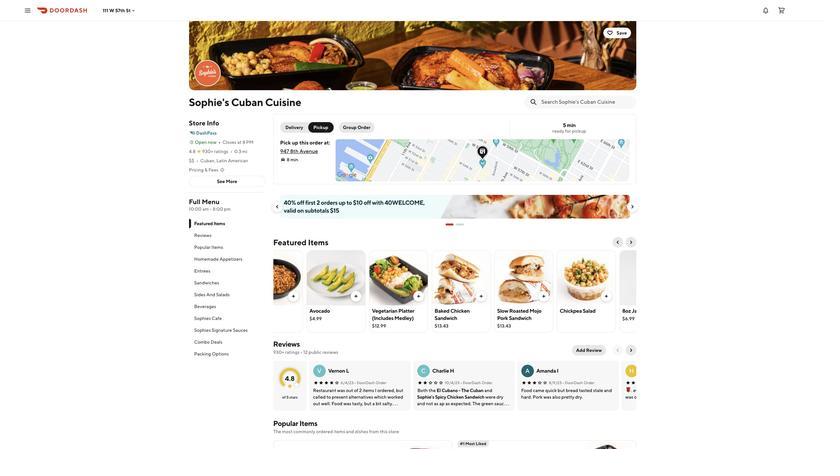 Task type: describe. For each thing, give the bounding box(es) containing it.
save button
[[604, 28, 631, 38]]

featured items heading
[[273, 237, 329, 248]]

sophies signature sauces button
[[189, 325, 265, 336]]

chickpea salad
[[560, 308, 596, 314]]

add item to cart image for slow roasted mojo pork sandwich
[[541, 294, 547, 299]]

combo deals
[[194, 340, 223, 345]]

salad
[[583, 308, 596, 314]]

10/4/23
[[445, 381, 460, 386]]

see more button
[[189, 176, 265, 187]]

1 vertical spatial 4.8
[[285, 375, 295, 382]]

• inside reviews 930+ ratings • 12 public reviews
[[301, 350, 303, 355]]

packing options button
[[189, 348, 265, 360]]

chicken inside baked chicken sandwich $13.43
[[451, 308, 470, 314]]

open now
[[195, 140, 217, 145]]

group order button
[[339, 122, 375, 133]]

deals
[[211, 340, 223, 345]]

slow roasted mojo pork sandwich image
[[495, 250, 553, 306]]

• right 8/9/23 at the bottom right
[[563, 381, 564, 386]]

5 min ready for pickup
[[553, 122, 587, 134]]

store
[[189, 119, 206, 127]]

sides and salads
[[194, 292, 230, 298]]

• right 6/4/23
[[354, 381, 356, 386]]

powered by google image
[[337, 172, 357, 179]]

vernon
[[328, 368, 345, 374]]

• left 0.3 on the top of the page
[[231, 149, 232, 154]]

appetizers
[[220, 257, 243, 262]]

1 horizontal spatial featured items
[[273, 238, 329, 247]]

pricing & fees button
[[189, 167, 225, 173]]

moro rice image
[[244, 250, 303, 306]]

0 horizontal spatial featured
[[194, 221, 213, 226]]

avocado image
[[307, 250, 365, 306]]

items
[[334, 429, 345, 435]]

sophies cafe button
[[189, 313, 265, 325]]

baked chicken sandwich image
[[432, 250, 491, 306]]

add
[[576, 348, 586, 353]]

sophie's cuban cuisine
[[189, 96, 301, 108]]

$6.99
[[623, 316, 635, 322]]

930+ inside reviews 930+ ratings • 12 public reviews
[[273, 350, 284, 355]]

#1
[[460, 442, 465, 447]]

am
[[203, 207, 209, 212]]

at
[[238, 140, 242, 145]]

cubano
[[442, 388, 458, 394]]

featured inside 'heading'
[[273, 238, 307, 247]]

$13.43 inside slow roasted mojo pork sandwich $13.43
[[497, 324, 511, 329]]

el cubano - the cuban image
[[401, 441, 452, 450]]

baked chicken sandwich $13.43
[[435, 308, 470, 329]]

sophie's inside el cubano - the cuban sophie's spicy chicken sandwich
[[417, 395, 435, 400]]

0 horizontal spatial h
[[450, 368, 454, 374]]

homemade appetizers button
[[189, 253, 265, 265]]

select promotional banner element
[[446, 219, 464, 231]]

orders
[[321, 199, 338, 206]]

add item to cart image for the moro rice image
[[291, 294, 296, 299]]

popular for popular items the most commonly ordered items and dishes from this store
[[273, 420, 298, 428]]

el cubano - the cuban sophie's spicy chicken sandwich
[[417, 388, 485, 400]]

entrees button
[[189, 265, 265, 277]]

sandwich inside baked chicken sandwich $13.43
[[435, 315, 458, 322]]

the inside el cubano - the cuban sophie's spicy chicken sandwich
[[462, 388, 469, 394]]

beverages
[[194, 304, 216, 309]]

full
[[189, 198, 201, 206]]

signature
[[212, 328, 232, 333]]

8oz jar green sauce $6.99
[[623, 308, 670, 322]]

order methods option group
[[280, 122, 334, 133]]

i
[[557, 368, 559, 374]]

the inside popular items the most commonly ordered items and dishes from this store
[[273, 429, 281, 435]]

• up el cubano - the cuban button
[[461, 381, 462, 386]]

$10
[[353, 199, 363, 206]]

roasted
[[510, 308, 529, 314]]

reviews link
[[273, 340, 300, 349]]

vegetarian
[[372, 308, 398, 314]]

sauces
[[233, 328, 248, 333]]

111
[[103, 8, 108, 13]]

order for a
[[584, 381, 595, 386]]

pm
[[246, 140, 254, 145]]

8th
[[290, 148, 299, 155]]

combo
[[194, 340, 210, 345]]

items inside popular items the most commonly ordered items and dishes from this store
[[300, 420, 318, 428]]

2 off from the left
[[364, 199, 371, 206]]

group
[[343, 125, 357, 130]]

930+ ratings •
[[202, 149, 232, 154]]

slow
[[497, 308, 509, 314]]

w
[[109, 8, 114, 13]]

chickpea salad image
[[557, 250, 616, 306]]

$15
[[330, 207, 339, 214]]

$$
[[189, 158, 194, 163]]

947
[[280, 148, 289, 155]]

previous image
[[615, 348, 621, 353]]

add item to cart image for chickpea salad image
[[604, 294, 609, 299]]

items inside button
[[212, 245, 223, 250]]

ratings inside reviews 930+ ratings • 12 public reviews
[[285, 350, 300, 355]]

for
[[566, 129, 571, 134]]

pm
[[224, 207, 231, 212]]

- inside full menu 10:00 am - 8:00 pm
[[210, 207, 212, 212]]

• doordash order for c
[[461, 381, 493, 386]]

fees
[[209, 167, 218, 173]]

reviews button
[[189, 230, 265, 242]]

- inside el cubano - the cuban sophie's spicy chicken sandwich
[[459, 388, 461, 394]]

0 vertical spatial 8
[[243, 140, 245, 145]]

el cubano - the cuban button
[[437, 388, 484, 394]]

next button of carousel image
[[630, 204, 635, 210]]

doordash for a
[[565, 381, 583, 386]]

amanda
[[537, 368, 556, 374]]

40%
[[284, 199, 296, 206]]

order
[[310, 140, 323, 146]]

Delivery radio
[[280, 122, 313, 133]]

menu
[[202, 198, 220, 206]]

add review
[[576, 348, 602, 353]]

1 off from the left
[[297, 199, 304, 206]]

charlie
[[433, 368, 449, 374]]

sophies for sophies cafe
[[194, 316, 211, 321]]

popular for popular items
[[194, 245, 211, 250]]

valid
[[284, 207, 296, 214]]

el
[[437, 388, 441, 394]]

• doordash order for a
[[563, 381, 595, 386]]

(includes
[[372, 315, 394, 322]]

111 w 57th st
[[103, 8, 131, 13]]

items up "reviews" button at the left bottom of page
[[214, 221, 225, 226]]

111 w 57th st button
[[103, 8, 136, 13]]

more
[[226, 179, 237, 184]]

mi
[[242, 149, 247, 154]]

order for v
[[376, 381, 387, 386]]

cuban inside el cubano - the cuban sophie's spicy chicken sandwich
[[470, 388, 484, 394]]

add review button
[[573, 345, 606, 356]]

8:00
[[213, 207, 223, 212]]

min for 5
[[567, 122, 576, 129]]

this inside 'pick up this order at: 947 8th avenue'
[[300, 140, 309, 146]]

packing
[[194, 352, 211, 357]]

charlie h
[[433, 368, 454, 374]]

0 horizontal spatial ratings
[[214, 149, 229, 154]]

slow roasted mojo pork image
[[585, 441, 637, 450]]

40welcome,
[[385, 199, 425, 206]]

previous button of carousel image
[[615, 240, 621, 245]]

this inside popular items the most commonly ordered items and dishes from this store
[[380, 429, 388, 435]]

pricing
[[189, 167, 204, 173]]



Task type: locate. For each thing, give the bounding box(es) containing it.
store info
[[189, 119, 219, 127]]

reviews
[[323, 350, 339, 355]]

0 horizontal spatial 8
[[243, 140, 245, 145]]

h right charlie
[[450, 368, 454, 374]]

featured items down am
[[194, 221, 225, 226]]

1 vertical spatial this
[[380, 429, 388, 435]]

next image
[[629, 348, 634, 353]]

subtotals
[[305, 207, 329, 214]]

this up avenue
[[300, 140, 309, 146]]

2 • doordash order from the left
[[461, 381, 493, 386]]

• closes at 8 pm
[[219, 140, 254, 145]]

ratings up latin
[[214, 149, 229, 154]]

sandwich down el cubano - the cuban button
[[465, 395, 485, 400]]

0 horizontal spatial up
[[292, 140, 298, 146]]

homemade appetizers
[[194, 257, 243, 262]]

0 horizontal spatial sophie's
[[189, 96, 229, 108]]

sophie's spicy chicken sandwich button
[[417, 394, 485, 401]]

chicken inside el cubano - the cuban sophie's spicy chicken sandwich
[[447, 395, 464, 400]]

sophies signature sauces
[[194, 328, 248, 333]]

0 vertical spatial the
[[462, 388, 469, 394]]

0 vertical spatial chicken
[[451, 308, 470, 314]]

0 horizontal spatial 4.8
[[189, 149, 196, 154]]

now
[[208, 140, 217, 145]]

4.8
[[189, 149, 196, 154], [285, 375, 295, 382]]

map region
[[328, 98, 665, 182]]

1 doordash from the left
[[357, 381, 375, 386]]

store
[[389, 429, 399, 435]]

homemade
[[194, 257, 219, 262]]

3 add item to cart image from the left
[[479, 294, 484, 299]]

items
[[214, 221, 225, 226], [308, 238, 329, 247], [212, 245, 223, 250], [300, 420, 318, 428]]

3 doordash from the left
[[565, 381, 583, 386]]

popular inside button
[[194, 245, 211, 250]]

delivery
[[286, 125, 303, 130]]

0 horizontal spatial • doordash order
[[354, 381, 387, 386]]

popular inside popular items the most commonly ordered items and dishes from this store
[[273, 420, 298, 428]]

2 horizontal spatial sandwich
[[509, 315, 532, 322]]

sophie's cuban cuisine image
[[189, 21, 637, 90], [195, 61, 220, 86]]

1 vertical spatial sophie's
[[417, 395, 435, 400]]

reviews 930+ ratings • 12 public reviews
[[273, 340, 339, 355]]

2 add item to cart image from the left
[[416, 294, 421, 299]]

items inside 'heading'
[[308, 238, 329, 247]]

up inside 40% off first 2 orders up to $10 off with 40welcome, valid on subtotals $15
[[339, 199, 346, 206]]

doordash for v
[[357, 381, 375, 386]]

0 horizontal spatial popular
[[194, 245, 211, 250]]

1 horizontal spatial h
[[630, 368, 634, 375]]

chicken down el cubano - the cuban button
[[447, 395, 464, 400]]

1 horizontal spatial add item to cart image
[[604, 294, 609, 299]]

0 horizontal spatial -
[[210, 207, 212, 212]]

next button of carousel image
[[629, 240, 634, 245]]

sophie's
[[189, 96, 229, 108], [417, 395, 435, 400]]

jar
[[632, 308, 639, 314]]

h down the next icon
[[630, 368, 634, 375]]

1 horizontal spatial this
[[380, 429, 388, 435]]

sophies inside button
[[194, 316, 211, 321]]

1 horizontal spatial 4.8
[[285, 375, 295, 382]]

cuisine
[[265, 96, 301, 108]]

1 horizontal spatial 8
[[287, 157, 290, 162]]

group order
[[343, 125, 371, 130]]

2 horizontal spatial • doordash order
[[563, 381, 595, 386]]

the right cubano
[[462, 388, 469, 394]]

5 left pickup
[[563, 122, 566, 129]]

popular items
[[194, 245, 223, 250]]

of 5 stars
[[282, 395, 298, 400]]

order inside button
[[358, 125, 371, 130]]

medley)
[[395, 315, 414, 322]]

liked
[[476, 442, 487, 447]]

1 vertical spatial chicken
[[447, 395, 464, 400]]

open menu image
[[24, 6, 32, 14]]

doordash right 6/4/23
[[357, 381, 375, 386]]

8/9/23
[[549, 381, 562, 386]]

0 vertical spatial cuban
[[231, 96, 263, 108]]

5 inside 5 min ready for pickup
[[563, 122, 566, 129]]

• right $$
[[196, 158, 198, 163]]

reviews inside reviews 930+ ratings • 12 public reviews
[[273, 340, 300, 349]]

• doordash order right 8/9/23 at the bottom right
[[563, 381, 595, 386]]

st
[[126, 8, 131, 13]]

ordered
[[316, 429, 333, 435]]

• right now
[[219, 140, 221, 145]]

2 $13.43 from the left
[[497, 324, 511, 329]]

up inside 'pick up this order at: 947 8th avenue'
[[292, 140, 298, 146]]

0 vertical spatial -
[[210, 207, 212, 212]]

0 horizontal spatial 5
[[287, 395, 289, 400]]

1 vertical spatial popular
[[273, 420, 298, 428]]

2 horizontal spatial doordash
[[565, 381, 583, 386]]

1 horizontal spatial doordash
[[463, 381, 481, 386]]

8 down 947 at the left of the page
[[287, 157, 290, 162]]

min down 8th
[[291, 157, 298, 162]]

0 vertical spatial ratings
[[214, 149, 229, 154]]

0 horizontal spatial add item to cart image
[[291, 294, 296, 299]]

of
[[282, 395, 286, 400]]

combo deals button
[[189, 336, 265, 348]]

$13.43 down pork
[[497, 324, 511, 329]]

1 vertical spatial cuban
[[470, 388, 484, 394]]

review
[[587, 348, 602, 353]]

ready
[[553, 129, 565, 134]]

sophies inside button
[[194, 328, 211, 333]]

doordash up el cubano - the cuban button
[[463, 381, 481, 386]]

$13.43 inside baked chicken sandwich $13.43
[[435, 324, 449, 329]]

latin
[[216, 158, 227, 163]]

12
[[303, 350, 308, 355]]

featured down valid
[[273, 238, 307, 247]]

4.8 up of 5 stars
[[285, 375, 295, 382]]

0 vertical spatial up
[[292, 140, 298, 146]]

reviews inside button
[[194, 233, 212, 238]]

0 horizontal spatial $13.43
[[435, 324, 449, 329]]

the left 'most'
[[273, 429, 281, 435]]

1 horizontal spatial -
[[459, 388, 461, 394]]

1 vertical spatial sophies
[[194, 328, 211, 333]]

• left 12
[[301, 350, 303, 355]]

1 horizontal spatial 930+
[[273, 350, 284, 355]]

add item to cart image for baked chicken sandwich
[[479, 294, 484, 299]]

0 horizontal spatial off
[[297, 199, 304, 206]]

0 horizontal spatial cuban
[[231, 96, 263, 108]]

2 add item to cart image from the left
[[604, 294, 609, 299]]

from
[[369, 429, 379, 435]]

min inside 5 min ready for pickup
[[567, 122, 576, 129]]

slow roasted mojo pork sandwich $13.43
[[497, 308, 542, 329]]

with
[[372, 199, 384, 206]]

off right $10
[[364, 199, 371, 206]]

• doordash order
[[354, 381, 387, 386], [461, 381, 493, 386], [563, 381, 595, 386]]

1 horizontal spatial off
[[364, 199, 371, 206]]

1 vertical spatial 5
[[287, 395, 289, 400]]

1 horizontal spatial up
[[339, 199, 346, 206]]

$13.43 down baked
[[435, 324, 449, 329]]

doordash right 8/9/23 at the bottom right
[[565, 381, 583, 386]]

1 vertical spatial up
[[339, 199, 346, 206]]

- right cubano
[[459, 388, 461, 394]]

sandwich inside el cubano - the cuban sophie's spicy chicken sandwich
[[465, 395, 485, 400]]

at:
[[324, 140, 330, 146]]

add item to cart image inside chickpea salad button
[[604, 294, 609, 299]]

1 horizontal spatial • doordash order
[[461, 381, 493, 386]]

popular up 'most'
[[273, 420, 298, 428]]

-
[[210, 207, 212, 212], [459, 388, 461, 394]]

1 vertical spatial 8
[[287, 157, 290, 162]]

• doordash order for v
[[354, 381, 387, 386]]

platter
[[399, 308, 415, 314]]

• doordash order up el cubano - the cuban button
[[461, 381, 493, 386]]

doordash for c
[[463, 381, 481, 386]]

sauce
[[656, 308, 670, 314]]

1 vertical spatial reviews
[[273, 340, 300, 349]]

this
[[300, 140, 309, 146], [380, 429, 388, 435]]

pickup
[[314, 125, 329, 130]]

dashpass
[[196, 131, 217, 136]]

1 vertical spatial ratings
[[285, 350, 300, 355]]

1 horizontal spatial the
[[462, 388, 469, 394]]

sandwiches button
[[189, 277, 265, 289]]

min for 8
[[291, 157, 298, 162]]

baked
[[435, 308, 450, 314]]

add item to cart image for avocado
[[353, 294, 359, 299]]

1 horizontal spatial ratings
[[285, 350, 300, 355]]

most
[[466, 442, 475, 447]]

930+ up cuban,
[[202, 149, 213, 154]]

off up on
[[297, 199, 304, 206]]

pick
[[280, 140, 291, 146]]

Item Search search field
[[542, 99, 631, 106]]

1 horizontal spatial sophie's
[[417, 395, 435, 400]]

on
[[297, 207, 304, 214]]

avocado
[[310, 308, 330, 314]]

0.3 mi
[[234, 149, 247, 154]]

chickpea
[[560, 308, 582, 314]]

popular
[[194, 245, 211, 250], [273, 420, 298, 428]]

8 right at
[[243, 140, 245, 145]]

0 vertical spatial featured items
[[194, 221, 225, 226]]

0 horizontal spatial min
[[291, 157, 298, 162]]

packing options
[[194, 352, 229, 357]]

popular up homemade at the bottom of page
[[194, 245, 211, 250]]

featured down am
[[194, 221, 213, 226]]

this right from on the bottom
[[380, 429, 388, 435]]

0 horizontal spatial reviews
[[194, 233, 212, 238]]

mojo
[[530, 308, 542, 314]]

add item to cart image
[[291, 294, 296, 299], [604, 294, 609, 299]]

pick up this order at: 947 8th avenue
[[280, 140, 330, 155]]

sides and salads button
[[189, 289, 265, 301]]

sophies for sophies signature sauces
[[194, 328, 211, 333]]

0 vertical spatial this
[[300, 140, 309, 146]]

1 add item to cart image from the left
[[291, 294, 296, 299]]

8oz
[[623, 308, 631, 314]]

930+ down reviews link
[[273, 350, 284, 355]]

chicken right baked
[[451, 308, 470, 314]]

notification bell image
[[762, 6, 770, 14]]

add item to cart image
[[353, 294, 359, 299], [416, 294, 421, 299], [479, 294, 484, 299], [541, 294, 547, 299]]

1 horizontal spatial reviews
[[273, 340, 300, 349]]

1 vertical spatial featured items
[[273, 238, 329, 247]]

8
[[243, 140, 245, 145], [287, 157, 290, 162]]

4.8 up $$
[[189, 149, 196, 154]]

see more
[[217, 179, 237, 184]]

0 vertical spatial min
[[567, 122, 576, 129]]

reviews for reviews 930+ ratings • 12 public reviews
[[273, 340, 300, 349]]

reviews for reviews
[[194, 233, 212, 238]]

chickpea salad button
[[557, 250, 616, 333]]

a
[[526, 368, 530, 375]]

and
[[206, 292, 215, 298]]

sandwich down baked
[[435, 315, 458, 322]]

1 horizontal spatial sandwich
[[465, 395, 485, 400]]

0 horizontal spatial the
[[273, 429, 281, 435]]

0 horizontal spatial doordash
[[357, 381, 375, 386]]

3 • doordash order from the left
[[563, 381, 595, 386]]

up up 8th
[[292, 140, 298, 146]]

order for c
[[482, 381, 493, 386]]

8oz jar green sauce image
[[620, 250, 678, 306]]

open
[[195, 140, 207, 145]]

1 horizontal spatial $13.43
[[497, 324, 511, 329]]

0 vertical spatial featured
[[194, 221, 213, 226]]

1 horizontal spatial popular
[[273, 420, 298, 428]]

avocado $4.99
[[310, 308, 330, 322]]

1 horizontal spatial 5
[[563, 122, 566, 129]]

sandwich down roasted
[[509, 315, 532, 322]]

beverages button
[[189, 301, 265, 313]]

dishes
[[355, 429, 368, 435]]

featured items down on
[[273, 238, 329, 247]]

6/4/23
[[341, 381, 354, 386]]

Pickup radio
[[308, 122, 334, 133]]

0 vertical spatial popular
[[194, 245, 211, 250]]

sandwich inside slow roasted mojo pork sandwich $13.43
[[509, 315, 532, 322]]

vegetarian platter (includes medley) image
[[370, 250, 428, 306]]

featured
[[194, 221, 213, 226], [273, 238, 307, 247]]

2 sophies from the top
[[194, 328, 211, 333]]

1 horizontal spatial cuban
[[470, 388, 484, 394]]

1 vertical spatial -
[[459, 388, 461, 394]]

reviews
[[194, 233, 212, 238], [273, 340, 300, 349]]

0 vertical spatial 4.8
[[189, 149, 196, 154]]

sides
[[194, 292, 206, 298]]

- right am
[[210, 207, 212, 212]]

sophie's left spicy
[[417, 395, 435, 400]]

options
[[212, 352, 229, 357]]

cuban
[[231, 96, 263, 108], [470, 388, 484, 394]]

57th
[[115, 8, 125, 13]]

1 vertical spatial featured
[[273, 238, 307, 247]]

0 horizontal spatial featured items
[[194, 221, 225, 226]]

2
[[317, 199, 320, 206]]

previous button of carousel image
[[275, 204, 280, 210]]

5 right of
[[287, 395, 289, 400]]

0 vertical spatial sophies
[[194, 316, 211, 321]]

1 sophies from the top
[[194, 316, 211, 321]]

min right 'ready' at top right
[[567, 122, 576, 129]]

0 horizontal spatial sandwich
[[435, 315, 458, 322]]

0 horizontal spatial this
[[300, 140, 309, 146]]

up left the to at the left top of the page
[[339, 199, 346, 206]]

l
[[346, 368, 349, 374]]

1 horizontal spatial featured
[[273, 238, 307, 247]]

sophie's up info
[[189, 96, 229, 108]]

sophies up combo
[[194, 328, 211, 333]]

most
[[282, 429, 293, 435]]

0 vertical spatial reviews
[[194, 233, 212, 238]]

ratings down reviews link
[[285, 350, 300, 355]]

•
[[219, 140, 221, 145], [231, 149, 232, 154], [196, 158, 198, 163], [301, 350, 303, 355], [354, 381, 356, 386], [461, 381, 462, 386], [563, 381, 564, 386]]

sophies down beverages
[[194, 316, 211, 321]]

1 vertical spatial min
[[291, 157, 298, 162]]

0 horizontal spatial 930+
[[202, 149, 213, 154]]

4 add item to cart image from the left
[[541, 294, 547, 299]]

1 add item to cart image from the left
[[353, 294, 359, 299]]

items down subtotals
[[308, 238, 329, 247]]

0 items, open order cart image
[[778, 6, 786, 14]]

info
[[207, 119, 219, 127]]

0 vertical spatial 5
[[563, 122, 566, 129]]

items up homemade appetizers
[[212, 245, 223, 250]]

1 $13.43 from the left
[[435, 324, 449, 329]]

2 doordash from the left
[[463, 381, 481, 386]]

add item to cart image for vegetarian platter (includes medley)
[[416, 294, 421, 299]]

1 vertical spatial 930+
[[273, 350, 284, 355]]

items up commonly
[[300, 420, 318, 428]]

1 horizontal spatial min
[[567, 122, 576, 129]]

• doordash order right 6/4/23
[[354, 381, 387, 386]]

closes
[[223, 140, 237, 145]]

1 • doordash order from the left
[[354, 381, 387, 386]]

0 vertical spatial 930+
[[202, 149, 213, 154]]

1 vertical spatial the
[[273, 429, 281, 435]]

0 vertical spatial sophie's
[[189, 96, 229, 108]]



Task type: vqa. For each thing, say whether or not it's contained in the screenshot.


